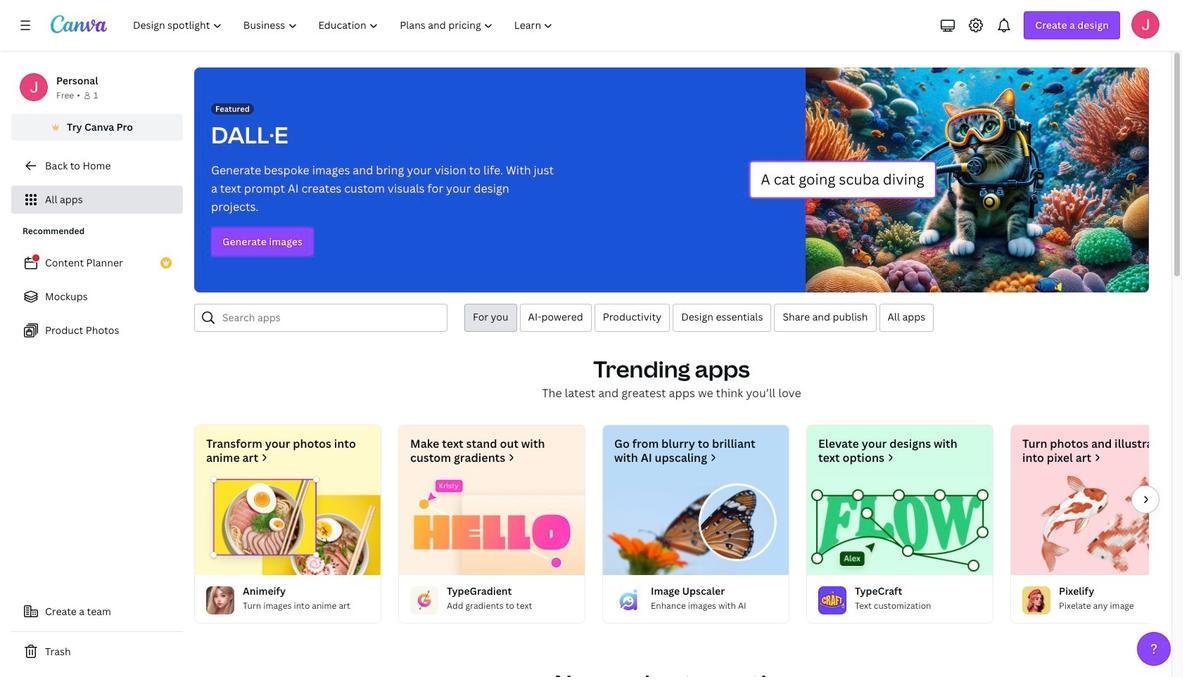 Task type: vqa. For each thing, say whether or not it's contained in the screenshot.
Your
no



Task type: locate. For each thing, give the bounding box(es) containing it.
pixelify image
[[1011, 477, 1182, 576]]

image upscaler image
[[603, 477, 789, 576], [614, 587, 643, 615]]

0 vertical spatial typegradient image
[[399, 477, 585, 576]]

typecraft image
[[807, 477, 993, 576], [819, 587, 847, 615]]

an image with a cursor next to a text box containing the prompt "a cat going scuba diving" to generate an image. the generated image of a cat doing scuba diving is behind the text box. image
[[749, 68, 1149, 293]]

typegradient image
[[399, 477, 585, 576], [410, 587, 438, 615]]

animeify image
[[195, 477, 381, 576]]

1 vertical spatial typecraft image
[[819, 587, 847, 615]]

0 vertical spatial typecraft image
[[807, 477, 993, 576]]

1 vertical spatial image upscaler image
[[614, 587, 643, 615]]

0 vertical spatial image upscaler image
[[603, 477, 789, 576]]

1 vertical spatial typegradient image
[[410, 587, 438, 615]]

james peterson image
[[1132, 11, 1160, 39]]

list
[[11, 249, 183, 345]]



Task type: describe. For each thing, give the bounding box(es) containing it.
Input field to search for apps search field
[[222, 305, 438, 332]]

pixelify image
[[1023, 587, 1051, 615]]

animeify image
[[206, 587, 234, 615]]

top level navigation element
[[124, 11, 566, 39]]



